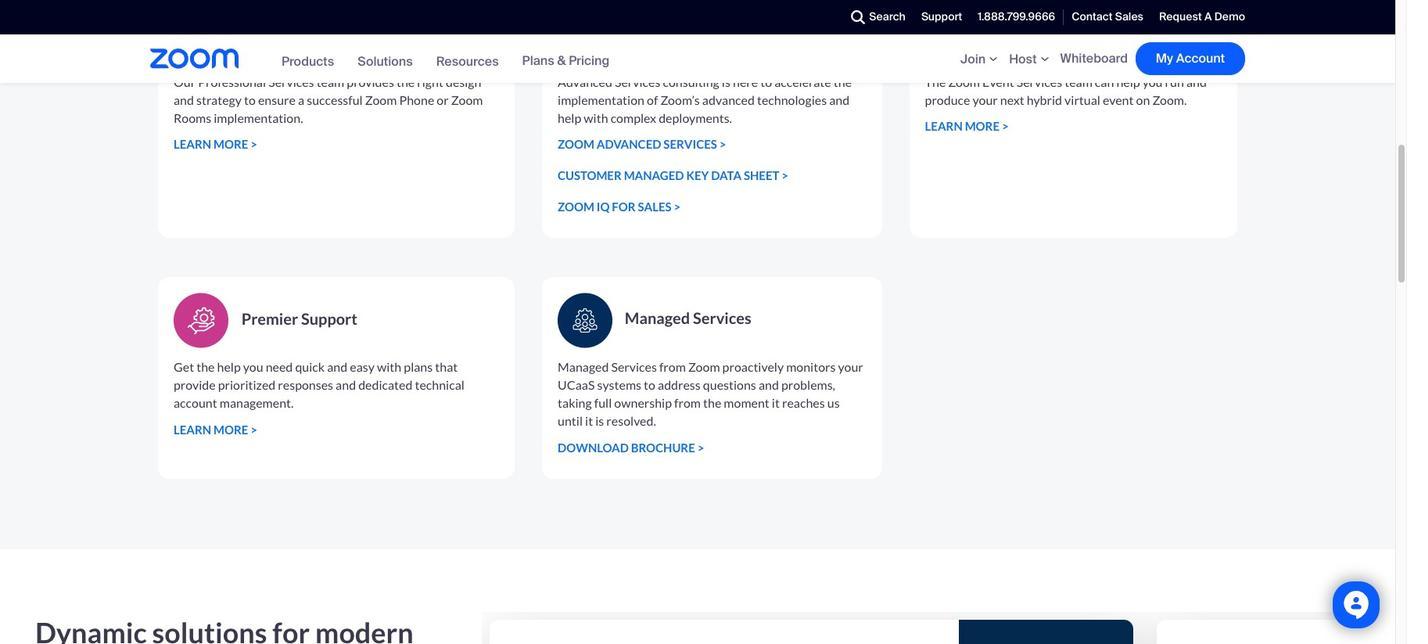 Task type: locate. For each thing, give the bounding box(es) containing it.
account
[[1177, 50, 1226, 67]]

need
[[266, 359, 293, 374]]

advanced
[[703, 92, 755, 107]]

> up the data
[[720, 137, 727, 151]]

learn more >
[[926, 119, 1009, 133], [174, 137, 258, 151], [174, 422, 258, 436]]

it right the until
[[585, 413, 593, 428]]

0 vertical spatial support
[[922, 10, 963, 24]]

1 horizontal spatial it
[[772, 395, 780, 410]]

1 vertical spatial professional
[[198, 74, 266, 89]]

it
[[772, 395, 780, 410], [585, 413, 593, 428]]

more for event services
[[965, 119, 1000, 133]]

products button
[[282, 53, 334, 69]]

1 zoom from the top
[[558, 137, 595, 151]]

plans & pricing link
[[522, 52, 610, 69]]

services up solutions
[[332, 24, 390, 43]]

advanced up consulting
[[625, 23, 695, 42]]

team up virtual
[[1065, 74, 1093, 89]]

0 vertical spatial your
[[973, 92, 998, 107]]

1 vertical spatial more
[[214, 137, 248, 151]]

managed
[[624, 168, 684, 182]]

it left the reaches
[[772, 395, 780, 410]]

implementation
[[558, 92, 645, 107]]

1 vertical spatial is
[[596, 413, 604, 428]]

strategy
[[196, 92, 242, 107]]

support
[[922, 10, 963, 24], [301, 309, 358, 328]]

2 vertical spatial learn more > link
[[174, 422, 258, 436]]

zoom for zoom iq for sales >
[[558, 200, 595, 214]]

1 vertical spatial managed
[[558, 359, 609, 374]]

learn more > down account
[[174, 422, 258, 436]]

from
[[660, 359, 686, 374], [675, 395, 701, 410]]

to right 'here'
[[761, 74, 773, 89]]

professional services
[[242, 24, 390, 43]]

and down accelerate
[[830, 92, 850, 107]]

0 horizontal spatial to
[[244, 92, 256, 107]]

you up prioritized
[[243, 359, 263, 374]]

is down full
[[596, 413, 604, 428]]

help up prioritized
[[217, 359, 241, 374]]

account
[[174, 395, 217, 410]]

1 vertical spatial with
[[377, 359, 402, 374]]

1 vertical spatial support
[[301, 309, 358, 328]]

more down produce on the right top of page
[[965, 119, 1000, 133]]

2 zoom from the top
[[558, 200, 595, 214]]

1 horizontal spatial advanced
[[625, 23, 695, 42]]

0 vertical spatial to
[[761, 74, 773, 89]]

learn for event services
[[926, 119, 963, 133]]

rooms
[[174, 110, 211, 125]]

zoom left iq
[[558, 200, 595, 214]]

resources button
[[436, 53, 499, 69]]

1 horizontal spatial to
[[644, 377, 656, 392]]

2 vertical spatial to
[[644, 377, 656, 392]]

support up join
[[922, 10, 963, 24]]

advanced services
[[625, 23, 757, 42]]

0 vertical spatial you
[[1143, 74, 1163, 89]]

learn more > link
[[926, 119, 1009, 133], [174, 137, 258, 151], [174, 422, 258, 436]]

learn more > down rooms
[[174, 137, 258, 151]]

until
[[558, 413, 583, 428]]

learn more > link for event services
[[926, 119, 1009, 133]]

0 horizontal spatial with
[[377, 359, 402, 374]]

the up phone
[[397, 74, 415, 89]]

managed up "address"
[[625, 308, 690, 327]]

and left easy
[[327, 359, 348, 374]]

> right the sheet
[[782, 168, 789, 182]]

0 horizontal spatial managed
[[558, 359, 609, 374]]

learn down account
[[174, 422, 211, 436]]

services up proactively
[[693, 308, 752, 327]]

0 vertical spatial managed
[[625, 308, 690, 327]]

1 vertical spatial your
[[839, 359, 864, 374]]

more down management.
[[214, 422, 248, 436]]

1 horizontal spatial help
[[558, 110, 582, 125]]

1 horizontal spatial team
[[1065, 74, 1093, 89]]

pricing
[[569, 52, 610, 69]]

search image
[[852, 10, 866, 24]]

to up ownership
[[644, 377, 656, 392]]

your right "monitors"
[[839, 359, 864, 374]]

0 vertical spatial help
[[1117, 74, 1141, 89]]

managed services from zoom proactively monitors your ucaas systems to address questions and problems, taking full ownership from the moment it reaches us until it is resolved.
[[558, 359, 864, 428]]

help inside the "get the help you need quick and easy with plans that provide prioritized responses and dedicated technical account management."
[[217, 359, 241, 374]]

1 horizontal spatial with
[[584, 110, 609, 125]]

to up implementation.
[[244, 92, 256, 107]]

monitors
[[787, 359, 836, 374]]

0 vertical spatial learn more >
[[926, 119, 1009, 133]]

managed for managed services
[[625, 308, 690, 327]]

advanced
[[625, 23, 695, 42], [558, 74, 613, 89]]

1 vertical spatial zoom
[[558, 200, 595, 214]]

services up 'here'
[[698, 23, 757, 42]]

0 horizontal spatial advanced
[[558, 74, 613, 89]]

full
[[595, 395, 612, 410]]

0 vertical spatial learn
[[926, 119, 963, 133]]

help down "implementation"
[[558, 110, 582, 125]]

0 horizontal spatial it
[[585, 413, 593, 428]]

1 horizontal spatial your
[[973, 92, 998, 107]]

the up provide
[[197, 359, 215, 374]]

your
[[973, 92, 998, 107], [839, 359, 864, 374]]

whiteboard
[[1061, 50, 1129, 67]]

event up host
[[992, 22, 1033, 41]]

managed
[[625, 308, 690, 327], [558, 359, 609, 374]]

host button
[[1010, 50, 1053, 67]]

event up next
[[983, 74, 1015, 89]]

0 horizontal spatial your
[[839, 359, 864, 374]]

help up event at the top
[[1117, 74, 1141, 89]]

you inside the "get the help you need quick and easy with plans that provide prioritized responses and dedicated technical account management."
[[243, 359, 263, 374]]

systems
[[598, 377, 642, 392]]

> down management.
[[251, 422, 258, 436]]

advanced
[[597, 137, 662, 151]]

2 vertical spatial learn more >
[[174, 422, 258, 436]]

zoom up produce on the right top of page
[[949, 74, 981, 89]]

learn more > link down rooms
[[174, 137, 258, 151]]

1.888.799.9666
[[979, 10, 1056, 24]]

1 vertical spatial to
[[244, 92, 256, 107]]

team up successful
[[317, 74, 345, 89]]

solutions
[[358, 53, 413, 69]]

with down "implementation"
[[584, 110, 609, 125]]

my
[[1157, 50, 1174, 67]]

services up of
[[615, 74, 661, 89]]

is up 'advanced'
[[722, 74, 731, 89]]

zoom up customer
[[558, 137, 595, 151]]

prioritized
[[218, 377, 276, 392]]

managed inside managed services from zoom proactively monitors your ucaas systems to address questions and problems, taking full ownership from the moment it reaches us until it is resolved.
[[558, 359, 609, 374]]

of
[[647, 92, 658, 107]]

2 horizontal spatial to
[[761, 74, 773, 89]]

1 vertical spatial learn more >
[[174, 137, 258, 151]]

a
[[298, 92, 305, 107]]

0 vertical spatial is
[[722, 74, 731, 89]]

is inside managed services from zoom proactively monitors your ucaas systems to address questions and problems, taking full ownership from the moment it reaches us until it is resolved.
[[596, 413, 604, 428]]

advanced for advanced services
[[625, 23, 695, 42]]

services inside advanced services consulting is here to accelerate the implementation of zoom's advanced technologies and help with complex deployments.
[[615, 74, 661, 89]]

services inside the zoom event services team can help you run and produce your next hybrid virtual event on zoom.
[[1017, 74, 1063, 89]]

and
[[1187, 74, 1208, 89], [174, 92, 194, 107], [830, 92, 850, 107], [327, 359, 348, 374], [336, 377, 356, 392], [759, 377, 779, 392]]

our
[[174, 74, 196, 89]]

0 horizontal spatial team
[[317, 74, 345, 89]]

the inside the "get the help you need quick and easy with plans that provide prioritized responses and dedicated technical account management."
[[197, 359, 215, 374]]

learn more > link down account
[[174, 422, 258, 436]]

plans
[[522, 52, 555, 69]]

the zoom event services team can help you run and produce your next hybrid virtual event on zoom.
[[926, 74, 1208, 107]]

0 horizontal spatial help
[[217, 359, 241, 374]]

easy
[[350, 359, 375, 374]]

get the help you need quick and easy with plans that provide prioritized responses and dedicated technical account management.
[[174, 359, 465, 410]]

zoom's
[[661, 92, 700, 107]]

learn down produce on the right top of page
[[926, 119, 963, 133]]

1 horizontal spatial is
[[722, 74, 731, 89]]

0 vertical spatial advanced
[[625, 23, 695, 42]]

event
[[992, 22, 1033, 41], [983, 74, 1015, 89]]

> down next
[[1002, 119, 1009, 133]]

support up quick
[[301, 309, 358, 328]]

> right sales
[[674, 200, 681, 214]]

2 team from the left
[[1065, 74, 1093, 89]]

2 horizontal spatial help
[[1117, 74, 1141, 89]]

services for managed services
[[693, 308, 752, 327]]

learn more > link down produce on the right top of page
[[926, 119, 1009, 133]]

your inside the zoom event services team can help you run and produce your next hybrid virtual event on zoom.
[[973, 92, 998, 107]]

2 vertical spatial help
[[217, 359, 241, 374]]

0 horizontal spatial support
[[301, 309, 358, 328]]

1 horizontal spatial support
[[922, 10, 963, 24]]

search image
[[852, 10, 866, 24]]

managed up ucaas
[[558, 359, 609, 374]]

zoom inside managed services from zoom proactively monitors your ucaas systems to address questions and problems, taking full ownership from the moment it reaches us until it is resolved.
[[689, 359, 720, 374]]

with up "dedicated"
[[377, 359, 402, 374]]

professional
[[242, 24, 329, 43], [198, 74, 266, 89]]

successful
[[307, 92, 363, 107]]

contact
[[1072, 10, 1113, 24]]

zoom logo image
[[150, 49, 239, 69]]

services inside managed services from zoom proactively monitors your ucaas systems to address questions and problems, taking full ownership from the moment it reaches us until it is resolved.
[[612, 359, 657, 374]]

customer managed key data sheet >
[[558, 168, 789, 182]]

resolved.
[[607, 413, 657, 428]]

learn more > down produce on the right top of page
[[926, 119, 1009, 133]]

1 horizontal spatial managed
[[625, 308, 690, 327]]

event
[[1104, 92, 1134, 107]]

None search field
[[795, 5, 848, 30]]

1 vertical spatial event
[[983, 74, 1015, 89]]

implementation.
[[214, 110, 303, 125]]

zoom up "address"
[[689, 359, 720, 374]]

1 horizontal spatial you
[[1143, 74, 1163, 89]]

learn down rooms
[[174, 137, 211, 151]]

your left next
[[973, 92, 998, 107]]

help inside advanced services consulting is here to accelerate the implementation of zoom's advanced technologies and help with complex deployments.
[[558, 110, 582, 125]]

dedicated
[[359, 377, 413, 392]]

the
[[397, 74, 415, 89], [834, 74, 852, 89], [197, 359, 215, 374], [704, 395, 722, 410]]

0 horizontal spatial you
[[243, 359, 263, 374]]

brochure
[[631, 440, 696, 454]]

whiteboard link
[[1061, 50, 1129, 67]]

our professional services team provides the right design and strategy to ensure a successful zoom phone or zoom rooms implementation.
[[174, 74, 483, 125]]

advanced inside advanced services consulting is here to accelerate the implementation of zoom's advanced technologies and help with complex deployments.
[[558, 74, 613, 89]]

from down "address"
[[675, 395, 701, 410]]

1 team from the left
[[317, 74, 345, 89]]

to
[[761, 74, 773, 89], [244, 92, 256, 107], [644, 377, 656, 392]]

to inside managed services from zoom proactively monitors your ucaas systems to address questions and problems, taking full ownership from the moment it reaches us until it is resolved.
[[644, 377, 656, 392]]

services up systems in the left of the page
[[612, 359, 657, 374]]

services up hybrid
[[1017, 74, 1063, 89]]

you up on on the top right of page
[[1143, 74, 1163, 89]]

1 vertical spatial help
[[558, 110, 582, 125]]

professional up strategy on the top left of the page
[[198, 74, 266, 89]]

for
[[612, 200, 636, 214]]

and down our
[[174, 92, 194, 107]]

2 vertical spatial learn
[[174, 422, 211, 436]]

1 vertical spatial you
[[243, 359, 263, 374]]

2 vertical spatial more
[[214, 422, 248, 436]]

the down questions
[[704, 395, 722, 410]]

learn more > link for professional services
[[174, 137, 258, 151]]

>
[[1002, 119, 1009, 133], [251, 137, 258, 151], [720, 137, 727, 151], [782, 168, 789, 182], [674, 200, 681, 214], [251, 422, 258, 436], [698, 440, 705, 454]]

services for advanced services consulting is here to accelerate the implementation of zoom's advanced technologies and help with complex deployments.
[[615, 74, 661, 89]]

and right run
[[1187, 74, 1208, 89]]

to inside our professional services team provides the right design and strategy to ensure a successful zoom phone or zoom rooms implementation.
[[244, 92, 256, 107]]

host
[[1010, 50, 1037, 67]]

and down proactively
[[759, 377, 779, 392]]

zoom iq for sales >
[[558, 200, 681, 214]]

more down implementation.
[[214, 137, 248, 151]]

1 vertical spatial advanced
[[558, 74, 613, 89]]

advanced down pricing
[[558, 74, 613, 89]]

from up "address"
[[660, 359, 686, 374]]

professional up products button
[[242, 24, 329, 43]]

you
[[1143, 74, 1163, 89], [243, 359, 263, 374]]

the inside our professional services team provides the right design and strategy to ensure a successful zoom phone or zoom rooms implementation.
[[397, 74, 415, 89]]

0 horizontal spatial is
[[596, 413, 604, 428]]

more
[[965, 119, 1000, 133], [214, 137, 248, 151], [214, 422, 248, 436]]

zoom.
[[1153, 92, 1188, 107]]

1 vertical spatial learn more > link
[[174, 137, 258, 151]]

0 vertical spatial zoom
[[558, 137, 595, 151]]

1 vertical spatial learn
[[174, 137, 211, 151]]

services
[[1036, 22, 1094, 41], [698, 23, 757, 42], [332, 24, 390, 43], [269, 74, 314, 89], [615, 74, 661, 89], [1017, 74, 1063, 89], [693, 308, 752, 327], [612, 359, 657, 374]]

support link
[[914, 0, 971, 34]]

services up a
[[269, 74, 314, 89]]

0 vertical spatial more
[[965, 119, 1000, 133]]

0 vertical spatial with
[[584, 110, 609, 125]]

contact sales
[[1072, 10, 1144, 24]]

0 vertical spatial learn more > link
[[926, 119, 1009, 133]]

the right accelerate
[[834, 74, 852, 89]]

products
[[282, 53, 334, 69]]

zoom down provides
[[365, 92, 397, 107]]

event inside the zoom event services team can help you run and produce your next hybrid virtual event on zoom.
[[983, 74, 1015, 89]]

services up whiteboard link
[[1036, 22, 1094, 41]]



Task type: describe. For each thing, give the bounding box(es) containing it.
consulting
[[663, 74, 720, 89]]

zoom for zoom advanced services >
[[558, 137, 595, 151]]

provides
[[347, 74, 394, 89]]

1 vertical spatial it
[[585, 413, 593, 428]]

problems,
[[782, 377, 836, 392]]

design
[[446, 74, 482, 89]]

questions
[[703, 377, 757, 392]]

virtual
[[1065, 92, 1101, 107]]

on
[[1137, 92, 1151, 107]]

search
[[870, 10, 906, 24]]

advanced for advanced services consulting is here to accelerate the implementation of zoom's advanced technologies and help with complex deployments.
[[558, 74, 613, 89]]

data
[[712, 168, 742, 182]]

responses
[[278, 377, 333, 392]]

and down easy
[[336, 377, 356, 392]]

get
[[174, 359, 194, 374]]

download brochure >
[[558, 440, 705, 454]]

request
[[1160, 10, 1203, 24]]

learn for professional services
[[174, 137, 211, 151]]

services for managed services from zoom proactively monitors your ucaas systems to address questions and problems, taking full ownership from the moment it reaches us until it is resolved.
[[612, 359, 657, 374]]

address
[[658, 377, 701, 392]]

is inside advanced services consulting is here to accelerate the implementation of zoom's advanced technologies and help with complex deployments.
[[722, 74, 731, 89]]

iq
[[597, 200, 610, 214]]

resources
[[436, 53, 499, 69]]

team inside our professional services team provides the right design and strategy to ensure a successful zoom phone or zoom rooms implementation.
[[317, 74, 345, 89]]

more for premier support
[[214, 422, 248, 436]]

request a demo
[[1160, 10, 1246, 24]]

1.888.799.9666 link
[[971, 0, 1064, 34]]

learn more > link for premier support
[[174, 422, 258, 436]]

ensure
[[258, 92, 296, 107]]

sheet
[[744, 168, 780, 182]]

complex
[[611, 110, 657, 125]]

services for event services
[[1036, 22, 1094, 41]]

technical
[[415, 377, 465, 392]]

learn more > for professional services
[[174, 137, 258, 151]]

and inside the zoom event services team can help you run and produce your next hybrid virtual event on zoom.
[[1187, 74, 1208, 89]]

demo
[[1215, 10, 1246, 24]]

provide
[[174, 377, 216, 392]]

with inside the "get the help you need quick and easy with plans that provide prioritized responses and dedicated technical account management."
[[377, 359, 402, 374]]

zoom down design
[[451, 92, 483, 107]]

services for advanced services
[[698, 23, 757, 42]]

help inside the zoom event services team can help you run and produce your next hybrid virtual event on zoom.
[[1117, 74, 1141, 89]]

0 vertical spatial event
[[992, 22, 1033, 41]]

deployments.
[[659, 110, 733, 125]]

0 vertical spatial from
[[660, 359, 686, 374]]

that
[[435, 359, 458, 374]]

and inside our professional services team provides the right design and strategy to ensure a successful zoom phone or zoom rooms implementation.
[[174, 92, 194, 107]]

team inside the zoom event services team can help you run and produce your next hybrid virtual event on zoom.
[[1065, 74, 1093, 89]]

0 vertical spatial professional
[[242, 24, 329, 43]]

right
[[417, 74, 444, 89]]

next
[[1001, 92, 1025, 107]]

solutions button
[[358, 53, 413, 69]]

zoom inside the zoom event services team can help you run and produce your next hybrid virtual event on zoom.
[[949, 74, 981, 89]]

moment
[[724, 395, 770, 410]]

premier support
[[242, 309, 358, 328]]

&
[[558, 52, 566, 69]]

request a demo link
[[1152, 0, 1246, 34]]

and inside managed services from zoom proactively monitors your ucaas systems to address questions and problems, taking full ownership from the moment it reaches us until it is resolved.
[[759, 377, 779, 392]]

my account link
[[1136, 42, 1246, 75]]

your inside managed services from zoom proactively monitors your ucaas systems to address questions and problems, taking full ownership from the moment it reaches us until it is resolved.
[[839, 359, 864, 374]]

join button
[[961, 50, 1002, 67]]

ownership
[[615, 395, 672, 410]]

customer managed key data sheet > link
[[558, 168, 789, 182]]

1 vertical spatial from
[[675, 395, 701, 410]]

my account
[[1157, 50, 1226, 67]]

zoom iq for sales > link
[[558, 200, 681, 214]]

the inside managed services from zoom proactively monitors your ucaas systems to address questions and problems, taking full ownership from the moment it reaches us until it is resolved.
[[704, 395, 722, 410]]

customer
[[558, 168, 622, 182]]

services for professional services
[[332, 24, 390, 43]]

advanced services consulting is here to accelerate the implementation of zoom's advanced technologies and help with complex deployments.
[[558, 74, 852, 125]]

to inside advanced services consulting is here to accelerate the implementation of zoom's advanced technologies and help with complex deployments.
[[761, 74, 773, 89]]

you inside the zoom event services team can help you run and produce your next hybrid virtual event on zoom.
[[1143, 74, 1163, 89]]

managed for managed services from zoom proactively monitors your ucaas systems to address questions and problems, taking full ownership from the moment it reaches us until it is resolved.
[[558, 359, 609, 374]]

> down implementation.
[[251, 137, 258, 151]]

accelerate
[[775, 74, 832, 89]]

more for professional services
[[214, 137, 248, 151]]

learn more > for premier support
[[174, 422, 258, 436]]

premier
[[242, 309, 298, 328]]

learn for premier support
[[174, 422, 211, 436]]

0 vertical spatial it
[[772, 395, 780, 410]]

> right brochure
[[698, 440, 705, 454]]

and inside advanced services consulting is here to accelerate the implementation of zoom's advanced technologies and help with complex deployments.
[[830, 92, 850, 107]]

quick
[[295, 359, 325, 374]]

key
[[687, 168, 709, 182]]

with inside advanced services consulting is here to accelerate the implementation of zoom's advanced technologies and help with complex deployments.
[[584, 110, 609, 125]]

us
[[828, 395, 840, 410]]

zoom advanced services >
[[558, 137, 727, 151]]

professional inside our professional services team provides the right design and strategy to ensure a successful zoom phone or zoom rooms implementation.
[[198, 74, 266, 89]]

learn more > for event services
[[926, 119, 1009, 133]]

services inside our professional services team provides the right design and strategy to ensure a successful zoom phone or zoom rooms implementation.
[[269, 74, 314, 89]]

event services
[[992, 22, 1094, 41]]

run
[[1166, 74, 1185, 89]]

can
[[1096, 74, 1115, 89]]

sales
[[1116, 10, 1144, 24]]

here
[[733, 74, 758, 89]]

plans
[[404, 359, 433, 374]]

technologies
[[758, 92, 827, 107]]

plans & pricing
[[522, 52, 610, 69]]

reaches
[[783, 395, 825, 410]]

join
[[961, 50, 986, 67]]

the inside advanced services consulting is here to accelerate the implementation of zoom's advanced technologies and help with complex deployments.
[[834, 74, 852, 89]]

managed services
[[625, 308, 752, 327]]

the
[[926, 74, 946, 89]]

phone
[[399, 92, 435, 107]]

contact sales link
[[1065, 0, 1152, 34]]

sales
[[638, 200, 672, 214]]

ucaas
[[558, 377, 595, 392]]

download
[[558, 440, 629, 454]]



Task type: vqa. For each thing, say whether or not it's contained in the screenshot.


